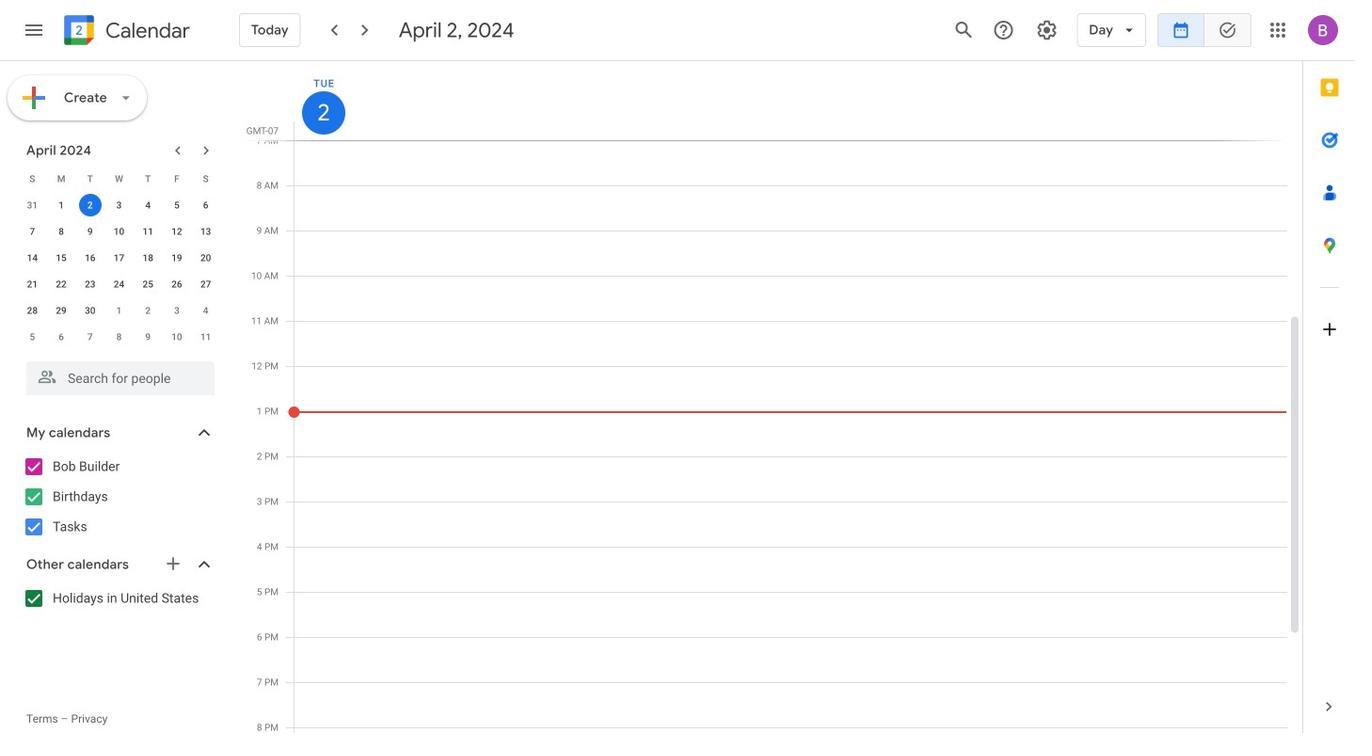 Task type: vqa. For each thing, say whether or not it's contained in the screenshot.
In in the 'Maximum time in advance that an appointment can be booked'
no



Task type: describe. For each thing, give the bounding box(es) containing it.
27 element
[[194, 273, 217, 295]]

may 1 element
[[108, 299, 130, 322]]

17 element
[[108, 247, 130, 269]]

20 element
[[194, 247, 217, 269]]

Search for people text field
[[38, 361, 203, 395]]

6 row from the top
[[18, 297, 220, 324]]

8 element
[[50, 220, 73, 243]]

26 element
[[166, 273, 188, 295]]

may 11 element
[[194, 326, 217, 348]]

tuesday, april 2, today element
[[302, 91, 345, 135]]

march 31 element
[[21, 194, 44, 216]]

may 5 element
[[21, 326, 44, 348]]

cell inside april 2024 grid
[[76, 192, 105, 218]]

7 element
[[21, 220, 44, 243]]

18 element
[[137, 247, 159, 269]]

21 element
[[21, 273, 44, 295]]

may 3 element
[[166, 299, 188, 322]]

may 9 element
[[137, 326, 159, 348]]

3 row from the top
[[18, 218, 220, 245]]

10 element
[[108, 220, 130, 243]]

2 row from the top
[[18, 192, 220, 218]]

16 element
[[79, 247, 101, 269]]

may 6 element
[[50, 326, 73, 348]]

11 element
[[137, 220, 159, 243]]

may 2 element
[[137, 299, 159, 322]]

add other calendars image
[[164, 554, 183, 573]]

4 element
[[137, 194, 159, 216]]

7 row from the top
[[18, 324, 220, 350]]

15 element
[[50, 247, 73, 269]]

main drawer image
[[23, 19, 45, 41]]

23 element
[[79, 273, 101, 295]]

13 element
[[194, 220, 217, 243]]

3 element
[[108, 194, 130, 216]]

may 10 element
[[166, 326, 188, 348]]

5 row from the top
[[18, 271, 220, 297]]



Task type: locate. For each thing, give the bounding box(es) containing it.
may 4 element
[[194, 299, 217, 322]]

25 element
[[137, 273, 159, 295]]

row group
[[18, 192, 220, 350]]

22 element
[[50, 273, 73, 295]]

cell
[[76, 192, 105, 218]]

may 8 element
[[108, 326, 130, 348]]

row down "may 1" element
[[18, 324, 220, 350]]

2, today element
[[79, 194, 101, 216]]

12 element
[[166, 220, 188, 243]]

9 element
[[79, 220, 101, 243]]

calendar element
[[60, 11, 190, 53]]

28 element
[[21, 299, 44, 322]]

1 row from the top
[[18, 166, 220, 192]]

row up 17 element
[[18, 218, 220, 245]]

settings menu image
[[1035, 19, 1058, 41]]

19 element
[[166, 247, 188, 269]]

14 element
[[21, 247, 44, 269]]

april 2024 grid
[[18, 166, 220, 350]]

row
[[18, 166, 220, 192], [18, 192, 220, 218], [18, 218, 220, 245], [18, 245, 220, 271], [18, 271, 220, 297], [18, 297, 220, 324], [18, 324, 220, 350]]

1 element
[[50, 194, 73, 216]]

my calendars list
[[4, 452, 233, 542]]

row up 10 element
[[18, 192, 220, 218]]

heading inside calendar element
[[102, 19, 190, 42]]

4 row from the top
[[18, 245, 220, 271]]

None search field
[[0, 354, 233, 395]]

row up 3 element on the top left
[[18, 166, 220, 192]]

29 element
[[50, 299, 73, 322]]

5 element
[[166, 194, 188, 216]]

24 element
[[108, 273, 130, 295]]

tab list
[[1303, 61, 1355, 680]]

may 7 element
[[79, 326, 101, 348]]

row up the 'may 8' element
[[18, 297, 220, 324]]

heading
[[102, 19, 190, 42]]

grid
[[241, 61, 1302, 733]]

row down 17 element
[[18, 271, 220, 297]]

row down 10 element
[[18, 245, 220, 271]]

column header
[[294, 61, 1287, 140]]

6 element
[[194, 194, 217, 216]]

30 element
[[79, 299, 101, 322]]



